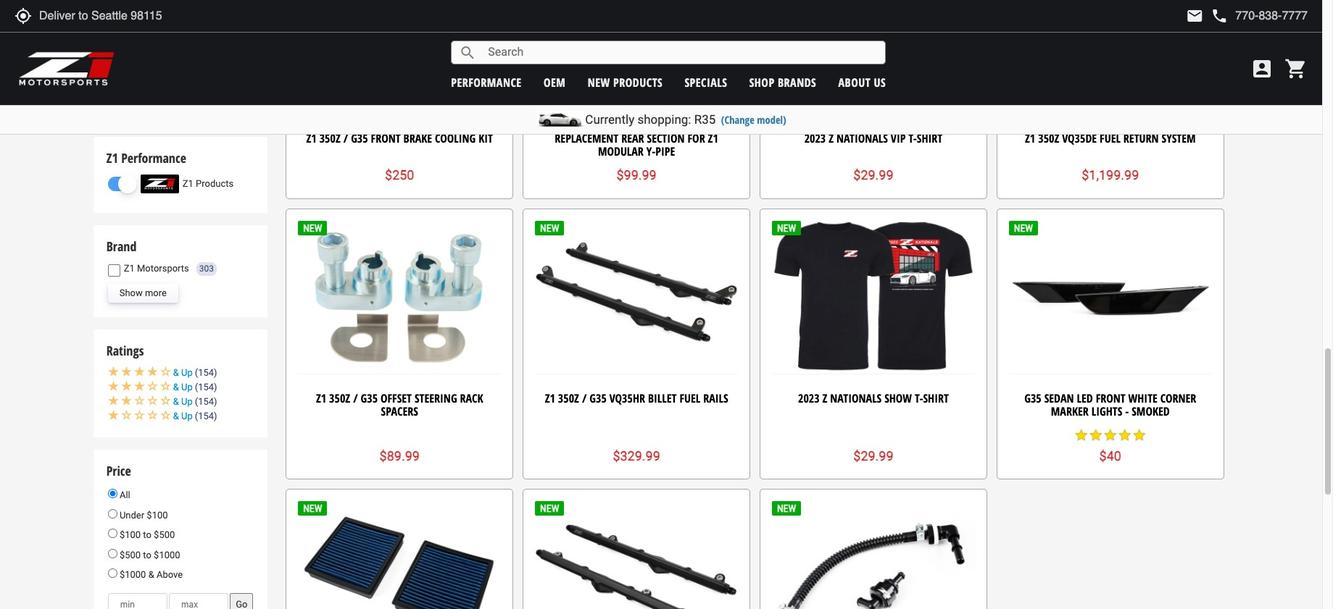 Task type: describe. For each thing, give the bounding box(es) containing it.
spacers
[[381, 403, 418, 419]]

$500 to $1000
[[117, 550, 180, 561]]

oem link
[[544, 74, 566, 90]]

1 154 from the top
[[198, 367, 214, 378]]

g35 sedan led front white corner marker lights - smoked
[[1024, 391, 1196, 419]]

rails
[[703, 391, 728, 407]]

z1 for z1 performance
[[106, 150, 118, 167]]

modular
[[598, 143, 644, 159]]

maintenance
[[142, 72, 196, 83]]

z1 for z1 350z vq35de fuel return system
[[1025, 130, 1035, 146]]

model)
[[757, 113, 786, 127]]

brand
[[106, 238, 137, 255]]

z1 inside category performance parts 253 oem parts z1 gear engine maintenance
[[111, 58, 122, 69]]

1 up from the top
[[181, 367, 193, 378]]

oem inside category performance parts 253 oem parts z1 gear engine maintenance
[[111, 45, 131, 56]]

gear
[[125, 58, 144, 69]]

g35 for front
[[351, 130, 368, 146]]

for
[[688, 130, 705, 146]]

$89.99
[[380, 448, 420, 464]]

z1 350z / g35 vq35hr billet fuel rails
[[545, 391, 728, 407]]

shirt for 2023 z nationals vip t-shirt
[[917, 130, 943, 146]]

shop brands
[[749, 74, 816, 90]]

to for $100
[[143, 530, 151, 541]]

2 vertical spatial show
[[884, 391, 912, 407]]

min number field
[[108, 594, 167, 610]]

shopping:
[[637, 112, 691, 127]]

billet
[[648, 391, 677, 407]]

z1 for z1 350z / g35 vq35hr billet fuel rails
[[545, 391, 555, 407]]

steering
[[415, 391, 457, 407]]

motorsports
[[137, 263, 189, 274]]

us
[[874, 74, 886, 90]]

0 vertical spatial $100
[[147, 510, 168, 521]]

0 horizontal spatial fuel
[[680, 391, 700, 407]]

z1 350z / g35 offset steering rack spacers
[[316, 391, 483, 419]]

-
[[1125, 403, 1129, 419]]

z1 inside "replacement rear section for z1 modular y-pipe"
[[708, 130, 718, 146]]

2 star from the left
[[1089, 429, 1103, 443]]

cooling
[[435, 130, 476, 146]]

smoked
[[1132, 403, 1170, 419]]

3 up from the top
[[181, 396, 193, 407]]

nationals for show
[[830, 391, 882, 407]]

star star star star star $40
[[1074, 429, 1147, 464]]

show more button
[[108, 284, 178, 303]]

new products link
[[588, 74, 663, 90]]

products
[[613, 74, 663, 90]]

marker
[[1051, 403, 1089, 419]]

specials link
[[685, 74, 727, 90]]

shopping_cart link
[[1281, 57, 1308, 80]]

show less
[[119, 95, 162, 106]]

lights
[[1092, 403, 1122, 419]]

show more
[[119, 287, 167, 298]]

shirt for 2023 z nationals show t-shirt
[[923, 391, 949, 407]]

t- for show
[[915, 391, 923, 407]]

performance
[[451, 74, 522, 90]]

search
[[459, 44, 476, 61]]

section
[[647, 130, 685, 146]]

system
[[1162, 130, 1196, 146]]

engine
[[111, 72, 140, 83]]

show for category
[[119, 95, 143, 106]]

brake
[[403, 130, 432, 146]]

(change
[[721, 113, 754, 127]]

$100 to $500
[[117, 530, 175, 541]]

350z for z1 350z / g35 front brake cooling kit
[[319, 130, 341, 146]]

r35
[[694, 112, 716, 127]]

phone
[[1211, 7, 1228, 25]]

shop
[[749, 74, 775, 90]]

specials
[[685, 74, 727, 90]]

2023 for 2023 z nationals show t-shirt
[[798, 391, 820, 407]]

phone link
[[1211, 7, 1308, 25]]

253
[[196, 32, 211, 42]]

mail link
[[1186, 7, 1204, 25]]

show for brand
[[119, 287, 143, 298]]

z1 for z1 products
[[182, 178, 193, 189]]

z1 motorsports
[[124, 263, 189, 274]]

(change model) link
[[721, 113, 786, 127]]

2 154 from the top
[[198, 382, 214, 393]]

$29.99 for show
[[853, 448, 893, 464]]

vq35hr
[[609, 391, 645, 407]]

350z for z1 350z / g35 offset steering rack spacers
[[329, 391, 350, 407]]

3 154 from the top
[[198, 396, 214, 407]]

z1 350z / g35 front brake cooling kit
[[306, 130, 493, 146]]

vip
[[891, 130, 906, 146]]

303
[[199, 264, 214, 274]]

offset
[[381, 391, 412, 407]]

Search search field
[[476, 41, 885, 64]]

about us
[[838, 74, 886, 90]]

about
[[838, 74, 871, 90]]

replacement
[[555, 130, 619, 146]]

1 star from the left
[[1074, 429, 1089, 443]]

kit
[[479, 130, 493, 146]]

z for 2023 z nationals vip t-shirt
[[829, 130, 834, 146]]

2023 z nationals vip t-shirt
[[804, 130, 943, 146]]

4 154 from the top
[[198, 411, 214, 422]]

all
[[117, 490, 130, 501]]

above
[[157, 570, 183, 581]]

0 horizontal spatial $500
[[120, 550, 141, 561]]

0 vertical spatial fuel
[[1100, 130, 1121, 146]]

2023 for 2023 z nationals vip t-shirt
[[804, 130, 826, 146]]

3 & up 154 from the top
[[173, 396, 214, 407]]

0 horizontal spatial $1000
[[120, 570, 146, 581]]

z for 2023 z nationals show t-shirt
[[822, 391, 827, 407]]

1 vertical spatial oem
[[544, 74, 566, 90]]



Task type: locate. For each thing, give the bounding box(es) containing it.
0 vertical spatial show
[[119, 95, 143, 106]]

/ for front
[[343, 130, 348, 146]]

to down $100 to $500
[[143, 550, 151, 561]]

0 horizontal spatial $100
[[120, 530, 141, 541]]

0 horizontal spatial front
[[371, 130, 401, 146]]

0 vertical spatial shirt
[[917, 130, 943, 146]]

$500 down $100 to $500
[[120, 550, 141, 561]]

/ inside z1 350z / g35 offset steering rack spacers
[[353, 391, 358, 407]]

1 horizontal spatial z
[[829, 130, 834, 146]]

4 up from the top
[[181, 411, 193, 422]]

None radio
[[108, 489, 117, 499], [108, 509, 117, 519], [108, 549, 117, 559], [108, 569, 117, 579], [108, 489, 117, 499], [108, 509, 117, 519], [108, 549, 117, 559], [108, 569, 117, 579]]

under
[[120, 510, 144, 521]]

vq35de
[[1062, 130, 1097, 146]]

shirt
[[917, 130, 943, 146], [923, 391, 949, 407]]

None radio
[[108, 529, 117, 539]]

& up 154
[[173, 367, 214, 378], [173, 382, 214, 393], [173, 396, 214, 407], [173, 411, 214, 422]]

performance down category
[[111, 31, 166, 42]]

z1 performance
[[106, 150, 186, 167]]

z1 350z vq35de fuel return system
[[1025, 130, 1196, 146]]

0 vertical spatial $1000
[[154, 550, 180, 561]]

z1 inside z1 350z / g35 offset steering rack spacers
[[316, 391, 326, 407]]

1 vertical spatial z
[[822, 391, 827, 407]]

z1 products
[[182, 178, 234, 189]]

1 vertical spatial fuel
[[680, 391, 700, 407]]

nationals
[[837, 130, 888, 146], [830, 391, 882, 407]]

more
[[145, 287, 167, 298]]

1 horizontal spatial $500
[[154, 530, 175, 541]]

performance inside category performance parts 253 oem parts z1 gear engine maintenance
[[111, 31, 166, 42]]

g35 left offset
[[361, 391, 378, 407]]

1 vertical spatial t-
[[915, 391, 923, 407]]

about us link
[[838, 74, 886, 90]]

front
[[371, 130, 401, 146], [1096, 391, 1126, 407]]

/ left brake
[[343, 130, 348, 146]]

g35 left brake
[[351, 130, 368, 146]]

g35 left vq35hr
[[590, 391, 607, 407]]

1 horizontal spatial oem
[[544, 74, 566, 90]]

replacement rear section for z1 modular y-pipe
[[555, 130, 718, 159]]

$500 up $500 to $1000
[[154, 530, 175, 541]]

1 vertical spatial nationals
[[830, 391, 882, 407]]

1 horizontal spatial $1000
[[154, 550, 180, 561]]

y-
[[646, 143, 656, 159]]

/ for offset
[[353, 391, 358, 407]]

5 star from the left
[[1132, 429, 1147, 443]]

&
[[173, 367, 179, 378], [173, 382, 179, 393], [173, 396, 179, 407], [173, 411, 179, 422], [148, 570, 154, 581]]

g35 left sedan
[[1024, 391, 1041, 407]]

350z for z1 350z / g35 vq35hr billet fuel rails
[[558, 391, 579, 407]]

t- for vip
[[909, 130, 917, 146]]

1 vertical spatial parts
[[134, 45, 156, 56]]

0 vertical spatial t-
[[909, 130, 917, 146]]

/ left vq35hr
[[582, 391, 587, 407]]

show
[[119, 95, 143, 106], [119, 287, 143, 298], [884, 391, 912, 407]]

$250
[[385, 168, 414, 183]]

my_location
[[14, 7, 32, 25]]

1 vertical spatial 2023
[[798, 391, 820, 407]]

under  $100
[[117, 510, 168, 521]]

0 vertical spatial nationals
[[837, 130, 888, 146]]

front right the led
[[1096, 391, 1126, 407]]

oem left new
[[544, 74, 566, 90]]

1 horizontal spatial front
[[1096, 391, 1126, 407]]

1 horizontal spatial $100
[[147, 510, 168, 521]]

2 to from the top
[[143, 550, 151, 561]]

t-
[[909, 130, 917, 146], [915, 391, 923, 407]]

nationals for vip
[[837, 130, 888, 146]]

1 vertical spatial $1000
[[120, 570, 146, 581]]

$1000 up above
[[154, 550, 180, 561]]

1 vertical spatial $100
[[120, 530, 141, 541]]

None checkbox
[[108, 264, 120, 277]]

account_box link
[[1247, 57, 1277, 80]]

$100
[[147, 510, 168, 521], [120, 530, 141, 541]]

1 vertical spatial shirt
[[923, 391, 949, 407]]

$100 up $100 to $500
[[147, 510, 168, 521]]

$100 down "under"
[[120, 530, 141, 541]]

show less button
[[108, 92, 174, 111]]

$1000 down $500 to $1000
[[120, 570, 146, 581]]

$29.99 for vip
[[853, 168, 893, 183]]

z1 for z1 350z / g35 front brake cooling kit
[[306, 130, 317, 146]]

2 horizontal spatial /
[[582, 391, 587, 407]]

$1000
[[154, 550, 180, 561], [120, 570, 146, 581]]

1 horizontal spatial fuel
[[1100, 130, 1121, 146]]

/ for vq35hr
[[582, 391, 587, 407]]

mail phone
[[1186, 7, 1228, 25]]

4 star from the left
[[1118, 429, 1132, 443]]

up
[[181, 367, 193, 378], [181, 382, 193, 393], [181, 396, 193, 407], [181, 411, 193, 422]]

oem
[[111, 45, 131, 56], [544, 74, 566, 90]]

price
[[106, 463, 131, 480]]

1 horizontal spatial /
[[353, 391, 358, 407]]

currently
[[585, 112, 634, 127]]

parts up gear
[[134, 45, 156, 56]]

0 vertical spatial 2023
[[804, 130, 826, 146]]

corner
[[1160, 391, 1196, 407]]

performance link
[[451, 74, 522, 90]]

shopping_cart
[[1285, 57, 1308, 80]]

/ left offset
[[353, 391, 358, 407]]

2023 z nationals show t-shirt
[[798, 391, 949, 407]]

$29.99 down 2023 z nationals show t-shirt
[[853, 448, 893, 464]]

performance for z1
[[121, 150, 186, 167]]

z1 for z1 motorsports
[[124, 263, 135, 274]]

z1 for z1 350z / g35 offset steering rack spacers
[[316, 391, 326, 407]]

1 horizontal spatial parts
[[168, 31, 191, 42]]

0 vertical spatial oem
[[111, 45, 131, 56]]

0 vertical spatial parts
[[168, 31, 191, 42]]

pipe
[[656, 143, 675, 159]]

0 horizontal spatial parts
[[134, 45, 156, 56]]

performance down the less
[[121, 150, 186, 167]]

350z inside z1 350z / g35 offset steering rack spacers
[[329, 391, 350, 407]]

1 to from the top
[[143, 530, 151, 541]]

z
[[829, 130, 834, 146], [822, 391, 827, 407]]

1 vertical spatial front
[[1096, 391, 1126, 407]]

154
[[198, 367, 214, 378], [198, 382, 214, 393], [198, 396, 214, 407], [198, 411, 214, 422]]

0 vertical spatial front
[[371, 130, 401, 146]]

rack
[[460, 391, 483, 407]]

new products
[[588, 74, 663, 90]]

$500
[[154, 530, 175, 541], [120, 550, 141, 561]]

performance for category
[[111, 31, 166, 42]]

/
[[343, 130, 348, 146], [353, 391, 358, 407], [582, 391, 587, 407]]

to for $500
[[143, 550, 151, 561]]

0 vertical spatial performance
[[111, 31, 166, 42]]

$99.99
[[616, 168, 657, 183]]

currently shopping: r35 (change model)
[[585, 112, 786, 127]]

0 vertical spatial to
[[143, 530, 151, 541]]

fuel left the rails
[[680, 391, 700, 407]]

0 vertical spatial z
[[829, 130, 834, 146]]

shop brands link
[[749, 74, 816, 90]]

g35 inside g35 sedan led front white corner marker lights - smoked
[[1024, 391, 1041, 407]]

products
[[196, 178, 234, 189]]

account_box
[[1250, 57, 1274, 80]]

2 & up 154 from the top
[[173, 382, 214, 393]]

0 vertical spatial $29.99
[[853, 168, 893, 183]]

2 up from the top
[[181, 382, 193, 393]]

ratings
[[106, 342, 144, 359]]

1 $29.99 from the top
[[853, 168, 893, 183]]

parts
[[168, 31, 191, 42], [134, 45, 156, 56]]

mail
[[1186, 7, 1204, 25]]

1 vertical spatial to
[[143, 550, 151, 561]]

g35 inside z1 350z / g35 offset steering rack spacers
[[361, 391, 378, 407]]

max number field
[[169, 594, 228, 610]]

parts left 253
[[168, 31, 191, 42]]

to
[[143, 530, 151, 541], [143, 550, 151, 561]]

brands
[[778, 74, 816, 90]]

0 horizontal spatial oem
[[111, 45, 131, 56]]

0 horizontal spatial /
[[343, 130, 348, 146]]

$40
[[1099, 448, 1121, 464]]

2 $29.99 from the top
[[853, 448, 893, 464]]

$29.99
[[853, 168, 893, 183], [853, 448, 893, 464]]

star
[[1074, 429, 1089, 443], [1089, 429, 1103, 443], [1103, 429, 1118, 443], [1118, 429, 1132, 443], [1132, 429, 1147, 443]]

category
[[106, 7, 151, 24]]

3 star from the left
[[1103, 429, 1118, 443]]

$29.99 down "2023 z nationals vip t-shirt" on the right top of the page
[[853, 168, 893, 183]]

to up $500 to $1000
[[143, 530, 151, 541]]

1 vertical spatial $500
[[120, 550, 141, 561]]

z1 motorsports logo image
[[18, 51, 116, 87]]

$1,199.99
[[1082, 168, 1139, 183]]

sedan
[[1044, 391, 1074, 407]]

g35 for vq35hr
[[590, 391, 607, 407]]

0 vertical spatial $500
[[154, 530, 175, 541]]

350z for z1 350z vq35de fuel return system
[[1038, 130, 1059, 146]]

fuel right vq35de at the top
[[1100, 130, 1121, 146]]

oem up gear
[[111, 45, 131, 56]]

4 & up 154 from the top
[[173, 411, 214, 422]]

1 vertical spatial $29.99
[[853, 448, 893, 464]]

front left brake
[[371, 130, 401, 146]]

350z
[[319, 130, 341, 146], [1038, 130, 1059, 146], [329, 391, 350, 407], [558, 391, 579, 407]]

new
[[588, 74, 610, 90]]

led
[[1077, 391, 1093, 407]]

0 horizontal spatial z
[[822, 391, 827, 407]]

1 & up 154 from the top
[[173, 367, 214, 378]]

front inside g35 sedan led front white corner marker lights - smoked
[[1096, 391, 1126, 407]]

white
[[1128, 391, 1158, 407]]

category performance parts 253 oem parts z1 gear engine maintenance
[[106, 7, 211, 83]]

less
[[145, 95, 162, 106]]

1 vertical spatial performance
[[121, 150, 186, 167]]

g35 for offset
[[361, 391, 378, 407]]

performance
[[111, 31, 166, 42], [121, 150, 186, 167]]

1 vertical spatial show
[[119, 287, 143, 298]]

$1000 & above
[[117, 570, 183, 581]]

$329.99
[[613, 448, 660, 464]]



Task type: vqa. For each thing, say whether or not it's contained in the screenshot.
my_location
yes



